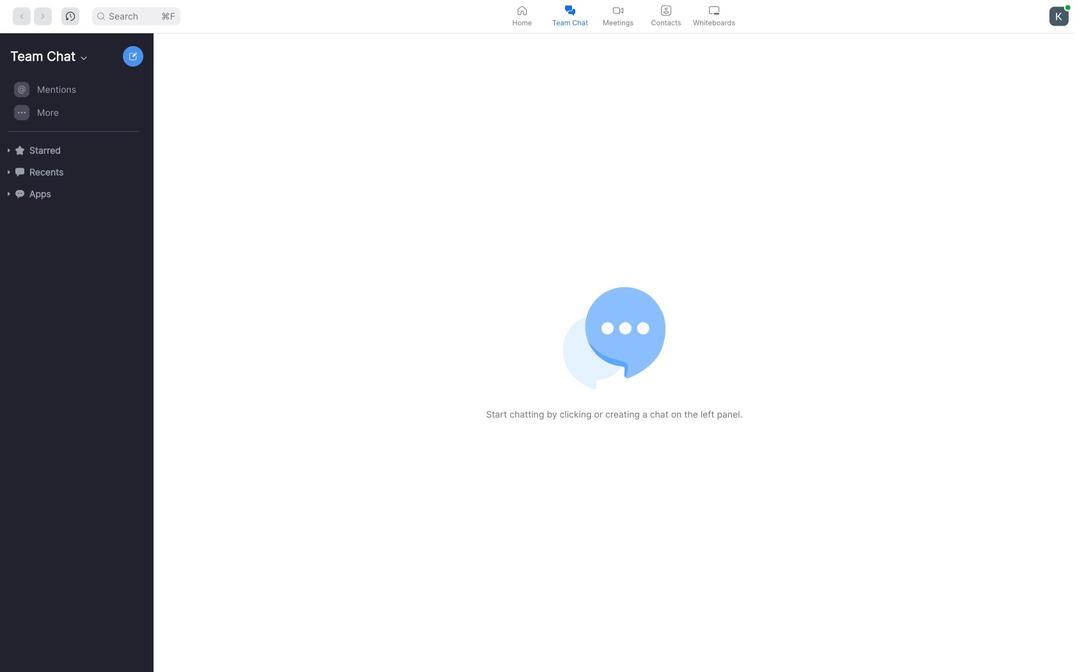 Task type: describe. For each thing, give the bounding box(es) containing it.
whiteboard small image
[[709, 5, 720, 16]]

home small image
[[517, 5, 528, 16]]

recents tree item
[[5, 161, 147, 183]]

starred tree item
[[5, 140, 147, 161]]

triangle right image for apps tree item
[[5, 190, 13, 198]]

triangle right image for starred tree item at the left top
[[5, 147, 13, 154]]

team chat image
[[565, 5, 576, 16]]

triangle right image
[[5, 168, 13, 176]]



Task type: vqa. For each thing, say whether or not it's contained in the screenshot.
Triangle Right image for recents 'tree item'
yes



Task type: locate. For each thing, give the bounding box(es) containing it.
video on image
[[613, 5, 624, 16], [613, 5, 624, 16]]

tree
[[0, 77, 151, 218]]

triangle right image
[[5, 147, 13, 154], [5, 147, 13, 154], [5, 168, 13, 176], [5, 190, 13, 198], [5, 190, 13, 198]]

triangle right image inside recents tree item
[[5, 168, 13, 176]]

profile contact image
[[661, 5, 672, 16], [661, 5, 672, 16]]

tab list
[[498, 0, 739, 33]]

home small image
[[517, 5, 528, 16]]

new image
[[129, 53, 137, 60], [129, 53, 137, 60]]

triangle right image for recents tree item
[[5, 168, 13, 176]]

chevron down small image
[[79, 53, 89, 63]]

team chat image
[[565, 5, 576, 16]]

magnifier image
[[97, 12, 105, 20], [97, 12, 105, 20]]

group
[[0, 78, 147, 132]]

star image
[[15, 146, 24, 155], [15, 146, 24, 155]]

chat image
[[15, 168, 24, 177], [15, 168, 24, 177]]

history image
[[66, 12, 75, 21], [66, 12, 75, 21]]

online image
[[1066, 5, 1071, 10], [1066, 5, 1071, 10]]

chatbot image
[[15, 189, 24, 198], [15, 189, 24, 198]]

apps tree item
[[5, 183, 147, 205]]

chevron down small image
[[79, 53, 89, 63]]

whiteboard small image
[[709, 5, 720, 16]]



